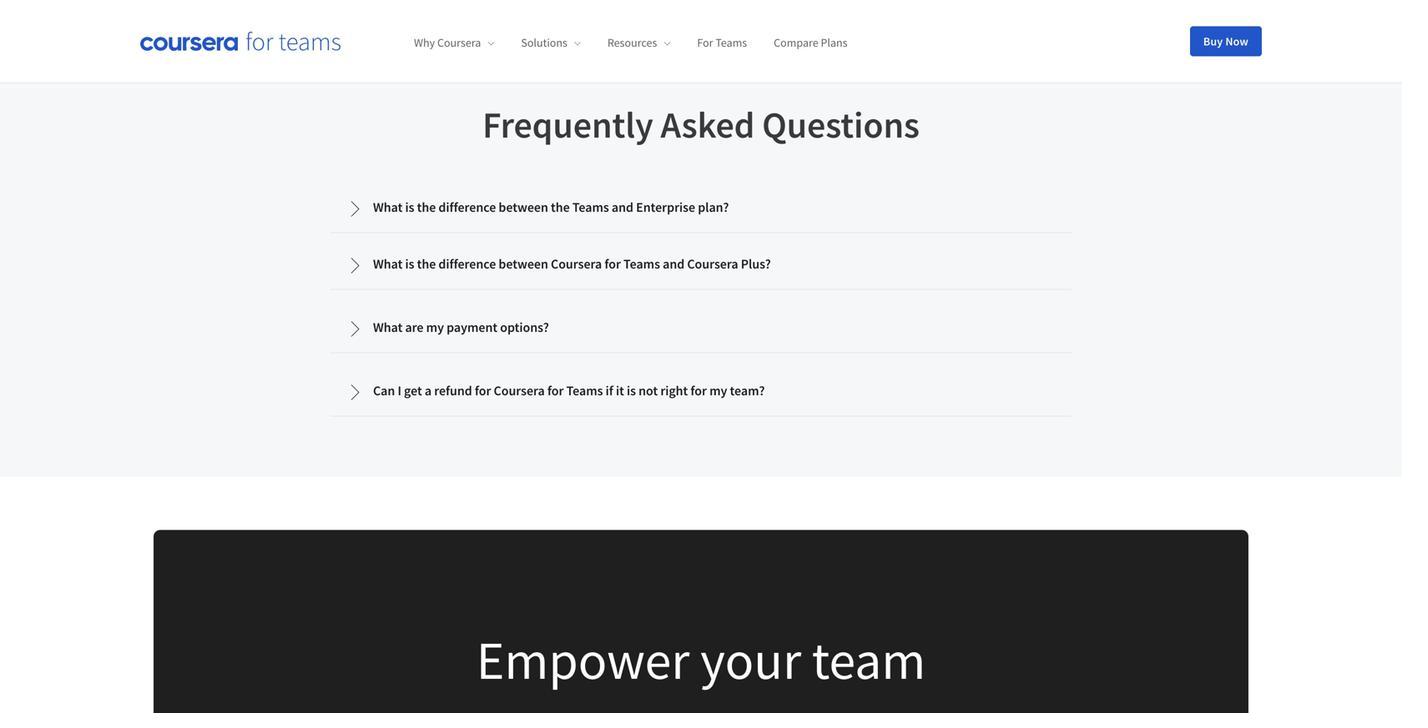 Task type: describe. For each thing, give the bounding box(es) containing it.
for teams
[[697, 35, 747, 50]]

solutions link
[[521, 35, 581, 50]]

what for what is the difference between the teams and enterprise plan?
[[373, 199, 403, 216]]

what is the difference between the teams and enterprise plan?
[[373, 199, 729, 216]]

what is the difference between coursera for teams and coursera plus? button
[[333, 242, 1069, 288]]

teams right for
[[716, 35, 747, 50]]

options?
[[500, 319, 549, 336]]

i
[[398, 383, 401, 399]]

for teams link
[[697, 35, 747, 50]]

coursera inside can i get a refund for coursera for teams if it is not right for my team? dropdown button
[[494, 383, 545, 399]]

compare
[[774, 35, 818, 50]]

enterprise
[[636, 199, 695, 216]]

resources link
[[608, 35, 670, 50]]

what for what are my payment options?
[[373, 319, 403, 336]]

now
[[1225, 34, 1249, 49]]

difference for coursera
[[439, 256, 496, 273]]

what for what is the difference between coursera for teams and coursera plus?
[[373, 256, 403, 273]]

buy
[[1203, 34, 1223, 49]]

payment
[[447, 319, 498, 336]]

what are my payment options?
[[373, 319, 549, 336]]

your
[[700, 627, 801, 694]]

the for coursera
[[417, 256, 436, 273]]

why coursera
[[414, 35, 481, 50]]

if
[[606, 383, 613, 399]]

coursera down what is the difference between the teams and enterprise plan?
[[551, 256, 602, 273]]

empower
[[476, 627, 690, 694]]

resources
[[608, 35, 657, 50]]

buy now button
[[1190, 26, 1262, 56]]

plans
[[821, 35, 848, 50]]

and inside 'dropdown button'
[[663, 256, 685, 273]]

for
[[697, 35, 713, 50]]

coursera right 'why' on the left top of page
[[437, 35, 481, 50]]

questions
[[762, 101, 920, 148]]

team
[[812, 627, 926, 694]]

plus?
[[741, 256, 771, 273]]

get
[[404, 383, 422, 399]]

it
[[616, 383, 624, 399]]

team?
[[730, 383, 765, 399]]

can i get a refund for coursera for teams if it is not right for my team?
[[373, 383, 765, 399]]

are
[[405, 319, 424, 336]]

can
[[373, 383, 395, 399]]



Task type: vqa. For each thing, say whether or not it's contained in the screenshot.
COMPARE PLANS
yes



Task type: locate. For each thing, give the bounding box(es) containing it.
2 vertical spatial is
[[627, 383, 636, 399]]

1 vertical spatial is
[[405, 256, 414, 273]]

teams up what is the difference between coursera for teams and coursera plus?
[[572, 199, 609, 216]]

frequently asked questions
[[483, 101, 920, 148]]

1 vertical spatial and
[[663, 256, 685, 273]]

asked
[[661, 101, 755, 148]]

teams down enterprise
[[623, 256, 660, 273]]

coursera
[[437, 35, 481, 50], [551, 256, 602, 273], [687, 256, 738, 273], [494, 383, 545, 399]]

a
[[425, 383, 432, 399]]

the for the
[[417, 199, 436, 216]]

is inside 'dropdown button'
[[405, 256, 414, 273]]

0 vertical spatial between
[[499, 199, 548, 216]]

plan?
[[698, 199, 729, 216]]

for inside 'dropdown button'
[[605, 256, 621, 273]]

2 what from the top
[[373, 256, 403, 273]]

my right are
[[426, 319, 444, 336]]

3 what from the top
[[373, 319, 403, 336]]

the
[[417, 199, 436, 216], [551, 199, 570, 216], [417, 256, 436, 273]]

and inside dropdown button
[[612, 199, 633, 216]]

what
[[373, 199, 403, 216], [373, 256, 403, 273], [373, 319, 403, 336]]

coursera down options?
[[494, 383, 545, 399]]

difference inside dropdown button
[[439, 199, 496, 216]]

my
[[426, 319, 444, 336], [709, 383, 727, 399]]

empower your team
[[476, 627, 926, 694]]

what is the difference between the teams and enterprise plan? button
[[333, 186, 1069, 231]]

difference
[[439, 199, 496, 216], [439, 256, 496, 273]]

frequently
[[483, 101, 653, 148]]

difference for the
[[439, 199, 496, 216]]

2 vertical spatial what
[[373, 319, 403, 336]]

1 vertical spatial between
[[499, 256, 548, 273]]

2 difference from the top
[[439, 256, 496, 273]]

between for the
[[499, 199, 548, 216]]

0 vertical spatial and
[[612, 199, 633, 216]]

0 horizontal spatial and
[[612, 199, 633, 216]]

0 vertical spatial is
[[405, 199, 414, 216]]

1 difference from the top
[[439, 199, 496, 216]]

1 between from the top
[[499, 199, 548, 216]]

between inside dropdown button
[[499, 199, 548, 216]]

teams left if
[[566, 383, 603, 399]]

0 vertical spatial my
[[426, 319, 444, 336]]

why
[[414, 35, 435, 50]]

between inside 'dropdown button'
[[499, 256, 548, 273]]

right
[[660, 383, 688, 399]]

what inside 'dropdown button'
[[373, 256, 403, 273]]

and down enterprise
[[663, 256, 685, 273]]

the inside what is the difference between coursera for teams and coursera plus? 'dropdown button'
[[417, 256, 436, 273]]

refund
[[434, 383, 472, 399]]

between
[[499, 199, 548, 216], [499, 256, 548, 273]]

can i get a refund for coursera for teams if it is not right for my team? button
[[333, 369, 1069, 414]]

what are my payment options? button
[[333, 306, 1069, 351]]

and left enterprise
[[612, 199, 633, 216]]

is for what is the difference between the teams and enterprise plan?
[[405, 199, 414, 216]]

1 what from the top
[[373, 199, 403, 216]]

buy now
[[1203, 34, 1249, 49]]

0 vertical spatial what
[[373, 199, 403, 216]]

compare plans link
[[774, 35, 848, 50]]

and
[[612, 199, 633, 216], [663, 256, 685, 273]]

why coursera link
[[414, 35, 494, 50]]

my left team?
[[709, 383, 727, 399]]

1 horizontal spatial my
[[709, 383, 727, 399]]

difference inside 'dropdown button'
[[439, 256, 496, 273]]

coursera left the plus?
[[687, 256, 738, 273]]

teams inside 'dropdown button'
[[623, 256, 660, 273]]

1 vertical spatial difference
[[439, 256, 496, 273]]

is
[[405, 199, 414, 216], [405, 256, 414, 273], [627, 383, 636, 399]]

coursera for teams image
[[140, 32, 341, 51]]

between for coursera
[[499, 256, 548, 273]]

1 vertical spatial my
[[709, 383, 727, 399]]

1 vertical spatial what
[[373, 256, 403, 273]]

what is the difference between coursera for teams and coursera plus?
[[373, 256, 771, 273]]

0 vertical spatial difference
[[439, 199, 496, 216]]

between down what is the difference between the teams and enterprise plan?
[[499, 256, 548, 273]]

teams
[[716, 35, 747, 50], [572, 199, 609, 216], [623, 256, 660, 273], [566, 383, 603, 399]]

1 horizontal spatial and
[[663, 256, 685, 273]]

0 horizontal spatial my
[[426, 319, 444, 336]]

compare plans
[[774, 35, 848, 50]]

for
[[605, 256, 621, 273], [475, 383, 491, 399], [547, 383, 564, 399], [691, 383, 707, 399]]

solutions
[[521, 35, 567, 50]]

between up what is the difference between coursera for teams and coursera plus?
[[499, 199, 548, 216]]

is for what is the difference between coursera for teams and coursera plus?
[[405, 256, 414, 273]]

2 between from the top
[[499, 256, 548, 273]]

not
[[639, 383, 658, 399]]



